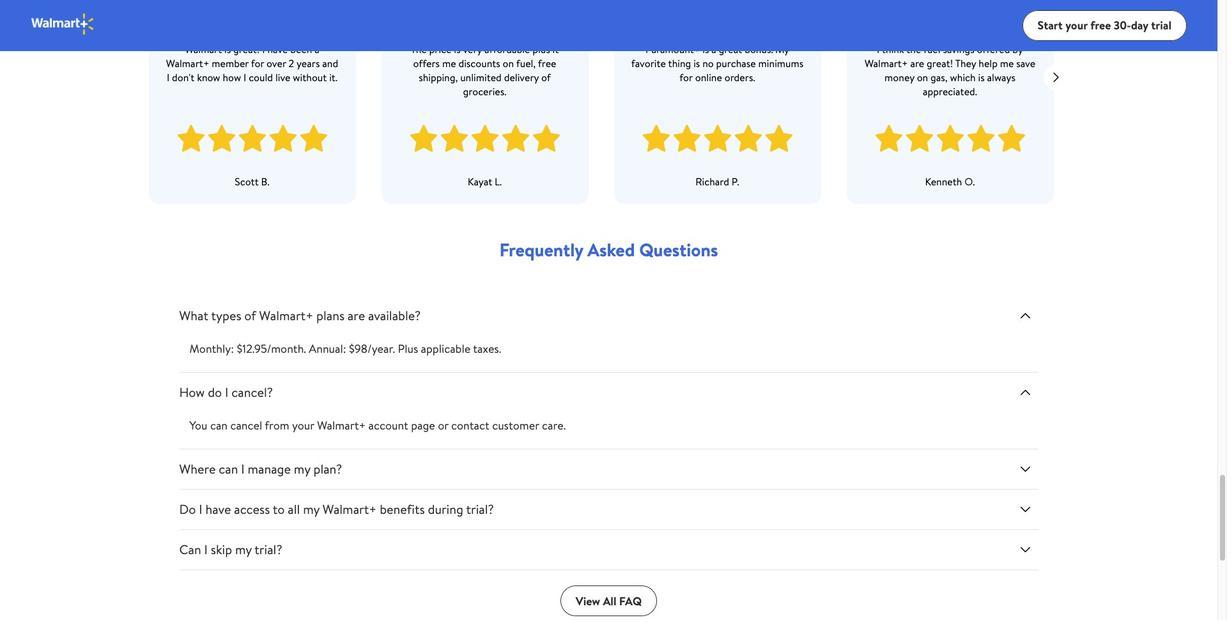 Task type: vqa. For each thing, say whether or not it's contained in the screenshot.
MIDLAND PARK PRIMARY at 32.920681 latitude, -80.041111 icon
no



Task type: describe. For each thing, give the bounding box(es) containing it.
online
[[695, 70, 722, 84]]

unlimited
[[460, 70, 502, 84]]

on inside the price is very affordable plus it offers me discounts on fuel, free shipping, unlimited delivery of groceries.
[[503, 56, 514, 70]]

0 vertical spatial my
[[294, 460, 310, 478]]

cancel
[[230, 417, 262, 433]]

by
[[1013, 42, 1023, 56]]

the price is very affordable plus it offers me discounts on fuel, free shipping, unlimited delivery of groceries.
[[411, 42, 559, 98]]

i inside i think the fuel savings offered by walmart+ are great! they help me save money on gas, which is always appreciated.
[[877, 42, 880, 56]]

richard
[[696, 175, 729, 189]]

great! inside walmart is great! i have been a walmart+ member for over 2 years and i don't know how i could live without it.
[[233, 42, 260, 56]]

what types of walmart+ plans are available?
[[179, 307, 421, 324]]

1 vertical spatial trial?
[[255, 541, 282, 558]]

all
[[603, 593, 617, 609]]

where
[[179, 460, 216, 478]]

frequently
[[500, 237, 583, 262]]

think
[[882, 42, 904, 56]]

i right how
[[244, 70, 246, 84]]

always
[[987, 70, 1016, 84]]

i right the do
[[225, 384, 229, 401]]

types
[[211, 307, 241, 324]]

start your free 30-day trial button
[[1023, 10, 1187, 41]]

taxes.
[[473, 341, 501, 357]]

richard p.
[[696, 175, 739, 189]]

asked
[[588, 237, 635, 262]]

affordable
[[485, 42, 530, 56]]

0 horizontal spatial your
[[292, 417, 314, 433]]

it.
[[329, 70, 338, 84]]

page
[[411, 417, 435, 433]]

do
[[208, 384, 222, 401]]

stars image for kayat
[[408, 119, 562, 159]]

walmart is great! i have been a walmart+ member for over 2 years and i don't know how i could live without it.
[[166, 42, 338, 84]]

1 vertical spatial my
[[303, 501, 320, 518]]

i left manage
[[241, 460, 245, 478]]

on inside i think the fuel savings offered by walmart+ are great! they help me save money on gas, which is always appreciated.
[[917, 70, 928, 84]]

plan?
[[314, 460, 342, 478]]

customer
[[492, 417, 539, 433]]

fuel,
[[516, 56, 536, 70]]

or
[[438, 417, 449, 433]]

walmart+ for have
[[323, 501, 377, 518]]

it
[[553, 42, 559, 56]]

could
[[249, 70, 273, 84]]

offers
[[413, 56, 440, 70]]

over
[[267, 56, 286, 70]]

account
[[369, 417, 408, 433]]

is left no
[[694, 56, 700, 70]]

benefits
[[380, 501, 425, 518]]

kayat
[[468, 175, 492, 189]]

is inside the price is very affordable plus it offers me discounts on fuel, free shipping, unlimited delivery of groceries.
[[454, 42, 461, 56]]

can i skip my trial?
[[179, 541, 282, 558]]

frequently asked questions
[[500, 237, 718, 262]]

can
[[179, 541, 201, 558]]

thing
[[668, 56, 691, 70]]

favorite
[[631, 56, 666, 70]]

2
[[289, 56, 294, 70]]

know
[[197, 70, 220, 84]]

can for where
[[219, 460, 238, 478]]

view all faq link
[[560, 586, 657, 616]]

cancel?
[[232, 384, 273, 401]]

day
[[1131, 17, 1149, 33]]

plus
[[533, 42, 550, 56]]

walmart+ up $12.95/month.
[[259, 307, 313, 324]]

stars image for richard
[[641, 119, 794, 159]]

kenneth o.
[[925, 175, 975, 189]]

shipping,
[[419, 70, 458, 84]]

monthly: $12.95/month. annual: $98/year. plus applicable taxes.
[[190, 341, 501, 357]]

what
[[179, 307, 208, 324]]

is inside i think the fuel savings offered by walmart+ are great! they help me save money on gas, which is always appreciated.
[[978, 70, 985, 84]]

my
[[776, 42, 789, 56]]

no
[[703, 56, 714, 70]]

very
[[463, 42, 482, 56]]

kenneth
[[925, 175, 962, 189]]

what types of walmart+ plans are available? image
[[1018, 308, 1033, 323]]

stars image for kenneth
[[874, 119, 1027, 159]]

groceries.
[[463, 84, 507, 98]]

questions
[[639, 237, 718, 262]]

b.
[[261, 175, 270, 189]]

0 horizontal spatial are
[[348, 307, 365, 324]]

$98/year.
[[349, 341, 395, 357]]

purchase
[[716, 56, 756, 70]]

me inside the price is very affordable plus it offers me discounts on fuel, free shipping, unlimited delivery of groceries.
[[442, 56, 456, 70]]

1 vertical spatial of
[[244, 307, 256, 324]]

paramount+ is a great bonus. my favorite thing is no purchase minimums for online orders.
[[631, 42, 804, 84]]

care.
[[542, 417, 566, 433]]

l.
[[495, 175, 502, 189]]

how
[[179, 384, 205, 401]]

paramount+
[[646, 42, 700, 56]]

a inside walmart is great! i have been a walmart+ member for over 2 years and i don't know how i could live without it.
[[315, 42, 320, 56]]

view all faq
[[576, 593, 642, 609]]



Task type: locate. For each thing, give the bounding box(es) containing it.
are inside i think the fuel savings offered by walmart+ are great! they help me save money on gas, which is always appreciated.
[[911, 56, 925, 70]]

which
[[950, 70, 976, 84]]

1 stars image from the left
[[175, 119, 329, 159]]

walmart+ down plan?
[[323, 501, 377, 518]]

live
[[275, 70, 291, 84]]

gas,
[[931, 70, 948, 84]]

do i have access to all my walmart+ benefits during trial? image
[[1018, 502, 1033, 517]]

during
[[428, 501, 463, 518]]

the
[[411, 42, 427, 56]]

how do i cancel? image
[[1018, 385, 1033, 400]]

walmart+ left fuel
[[865, 56, 908, 70]]

walmart+ inside i think the fuel savings offered by walmart+ are great! they help me save money on gas, which is always appreciated.
[[865, 56, 908, 70]]

have left 2
[[267, 42, 288, 56]]

to
[[273, 501, 285, 518]]

skip
[[211, 541, 232, 558]]

stars image up the 'scott b.'
[[175, 119, 329, 159]]

is right the which
[[978, 70, 985, 84]]

free inside the price is very affordable plus it offers me discounts on fuel, free shipping, unlimited delivery of groceries.
[[538, 56, 557, 70]]

money
[[885, 70, 915, 84]]

start
[[1038, 17, 1063, 33]]

of
[[541, 70, 551, 84], [244, 307, 256, 324]]

0 horizontal spatial great!
[[233, 42, 260, 56]]

walmart+ for the
[[865, 56, 908, 70]]

p.
[[732, 175, 739, 189]]

been
[[290, 42, 312, 56]]

1 horizontal spatial on
[[917, 70, 928, 84]]

a left great
[[712, 42, 716, 56]]

my right skip
[[235, 541, 252, 558]]

1 vertical spatial can
[[219, 460, 238, 478]]

from
[[265, 417, 289, 433]]

have right do
[[205, 501, 231, 518]]

do i have access to all my walmart+ benefits during trial?
[[179, 501, 494, 518]]

trial? down to
[[255, 541, 282, 558]]

have inside walmart is great! i have been a walmart+ member for over 2 years and i don't know how i could live without it.
[[267, 42, 288, 56]]

appreciated.
[[923, 84, 977, 98]]

savings
[[943, 42, 975, 56]]

free inside button
[[1091, 17, 1111, 33]]

delivery
[[504, 70, 539, 84]]

minimums
[[759, 56, 804, 70]]

1 vertical spatial are
[[348, 307, 365, 324]]

available?
[[368, 307, 421, 324]]

1 horizontal spatial have
[[267, 42, 288, 56]]

don't
[[172, 70, 195, 84]]

me right help
[[1000, 56, 1014, 70]]

for inside walmart is great! i have been a walmart+ member for over 2 years and i don't know how i could live without it.
[[251, 56, 264, 70]]

0 horizontal spatial for
[[251, 56, 264, 70]]

do
[[179, 501, 196, 518]]

on
[[503, 56, 514, 70], [917, 70, 928, 84]]

discounts
[[459, 56, 500, 70]]

great! up the could
[[233, 42, 260, 56]]

next slide for default mlp - new walmart plus testimonial 1 module, 9.29.22 list image
[[1044, 64, 1069, 90]]

0 vertical spatial free
[[1091, 17, 1111, 33]]

price
[[429, 42, 452, 56]]

1 me from the left
[[442, 56, 456, 70]]

1 horizontal spatial of
[[541, 70, 551, 84]]

save
[[1017, 56, 1036, 70]]

start your free 30-day trial
[[1038, 17, 1172, 33]]

is right 'walmart'
[[224, 42, 231, 56]]

is left great
[[703, 42, 709, 56]]

view
[[576, 593, 600, 609]]

your inside the start your free 30-day trial button
[[1066, 17, 1088, 33]]

is inside walmart is great! i have been a walmart+ member for over 2 years and i don't know how i could live without it.
[[224, 42, 231, 56]]

1 vertical spatial free
[[538, 56, 557, 70]]

o.
[[965, 175, 975, 189]]

how
[[223, 70, 241, 84]]

0 horizontal spatial me
[[442, 56, 456, 70]]

$12.95/month.
[[237, 341, 306, 357]]

you can cancel from your walmart+ account page or contact customer care.
[[190, 417, 566, 433]]

of inside the price is very affordable plus it offers me discounts on fuel, free shipping, unlimited delivery of groceries.
[[541, 70, 551, 84]]

have
[[267, 42, 288, 56], [205, 501, 231, 518]]

access
[[234, 501, 270, 518]]

2 me from the left
[[1000, 56, 1014, 70]]

great! left they
[[927, 56, 953, 70]]

me
[[442, 56, 456, 70], [1000, 56, 1014, 70]]

1 horizontal spatial are
[[911, 56, 925, 70]]

0 horizontal spatial trial?
[[255, 541, 282, 558]]

3 stars image from the left
[[641, 119, 794, 159]]

me right offers
[[442, 56, 456, 70]]

great
[[719, 42, 742, 56]]

1 a from the left
[[315, 42, 320, 56]]

monthly:
[[190, 341, 234, 357]]

orders.
[[725, 70, 755, 84]]

walmart+ up plan?
[[317, 417, 366, 433]]

is left 'very'
[[454, 42, 461, 56]]

can for you
[[210, 417, 228, 433]]

how do i cancel?
[[179, 384, 273, 401]]

for inside the paramount+ is a great bonus. my favorite thing is no purchase minimums for online orders.
[[680, 70, 693, 84]]

annual:
[[309, 341, 346, 357]]

can i skip my trial? image
[[1018, 542, 1033, 557]]

trial? right during on the left bottom of page
[[466, 501, 494, 518]]

0 horizontal spatial free
[[538, 56, 557, 70]]

me inside i think the fuel savings offered by walmart+ are great! they help me save money on gas, which is always appreciated.
[[1000, 56, 1014, 70]]

member
[[212, 56, 249, 70]]

free right fuel,
[[538, 56, 557, 70]]

a
[[315, 42, 320, 56], [712, 42, 716, 56]]

and
[[322, 56, 338, 70]]

i right do
[[199, 501, 202, 518]]

manage
[[248, 460, 291, 478]]

are right plans
[[348, 307, 365, 324]]

are
[[911, 56, 925, 70], [348, 307, 365, 324]]

trial
[[1151, 17, 1172, 33]]

plus
[[398, 341, 418, 357]]

0 horizontal spatial on
[[503, 56, 514, 70]]

for left the over
[[251, 56, 264, 70]]

4 stars image from the left
[[874, 119, 1027, 159]]

1 horizontal spatial free
[[1091, 17, 1111, 33]]

your right start
[[1066, 17, 1088, 33]]

stars image up kayat l.
[[408, 119, 562, 159]]

i left skip
[[204, 541, 208, 558]]

of right types
[[244, 307, 256, 324]]

i think the fuel savings offered by walmart+ are great! they help me save money on gas, which is always appreciated.
[[865, 42, 1036, 98]]

walmart+ for great!
[[166, 56, 209, 70]]

0 vertical spatial can
[[210, 417, 228, 433]]

bonus.
[[745, 42, 773, 56]]

2 stars image from the left
[[408, 119, 562, 159]]

0 horizontal spatial have
[[205, 501, 231, 518]]

they
[[956, 56, 976, 70]]

1 vertical spatial have
[[205, 501, 231, 518]]

can right where
[[219, 460, 238, 478]]

30-
[[1114, 17, 1131, 33]]

i
[[262, 42, 265, 56], [877, 42, 880, 56], [167, 70, 170, 84], [244, 70, 246, 84], [225, 384, 229, 401], [241, 460, 245, 478], [199, 501, 202, 518], [204, 541, 208, 558]]

walmart+ image
[[31, 12, 95, 35]]

all
[[288, 501, 300, 518]]

free left 30-
[[1091, 17, 1111, 33]]

help
[[979, 56, 998, 70]]

the
[[907, 42, 921, 56]]

0 vertical spatial of
[[541, 70, 551, 84]]

a right "been"
[[315, 42, 320, 56]]

years
[[297, 56, 320, 70]]

0 vertical spatial are
[[911, 56, 925, 70]]

0 vertical spatial have
[[267, 42, 288, 56]]

1 horizontal spatial trial?
[[466, 501, 494, 518]]

without
[[293, 70, 327, 84]]

i left don't
[[167, 70, 170, 84]]

can right you
[[210, 417, 228, 433]]

where can i manage my plan? image
[[1018, 462, 1033, 477]]

1 horizontal spatial me
[[1000, 56, 1014, 70]]

great! inside i think the fuel savings offered by walmart+ are great! they help me save money on gas, which is always appreciated.
[[927, 56, 953, 70]]

i left think
[[877, 42, 880, 56]]

a inside the paramount+ is a great bonus. my favorite thing is no purchase minimums for online orders.
[[712, 42, 716, 56]]

of right fuel,
[[541, 70, 551, 84]]

you
[[190, 417, 207, 433]]

1 horizontal spatial for
[[680, 70, 693, 84]]

where can i manage my plan?
[[179, 460, 342, 478]]

walmart+ inside walmart is great! i have been a walmart+ member for over 2 years and i don't know how i could live without it.
[[166, 56, 209, 70]]

1 vertical spatial your
[[292, 417, 314, 433]]

on left the gas,
[[917, 70, 928, 84]]

are left the gas,
[[911, 56, 925, 70]]

0 horizontal spatial of
[[244, 307, 256, 324]]

offered
[[977, 42, 1010, 56]]

walmart+ left member
[[166, 56, 209, 70]]

0 vertical spatial your
[[1066, 17, 1088, 33]]

kayat l.
[[468, 175, 502, 189]]

stars image
[[175, 119, 329, 159], [408, 119, 562, 159], [641, 119, 794, 159], [874, 119, 1027, 159]]

my right all
[[303, 501, 320, 518]]

i left the over
[[262, 42, 265, 56]]

my left plan?
[[294, 460, 310, 478]]

for left online
[[680, 70, 693, 84]]

1 horizontal spatial great!
[[927, 56, 953, 70]]

2 vertical spatial my
[[235, 541, 252, 558]]

0 horizontal spatial a
[[315, 42, 320, 56]]

plans
[[316, 307, 345, 324]]

your right the from
[[292, 417, 314, 433]]

2 a from the left
[[712, 42, 716, 56]]

contact
[[451, 417, 490, 433]]

applicable
[[421, 341, 471, 357]]

0 vertical spatial trial?
[[466, 501, 494, 518]]

1 horizontal spatial a
[[712, 42, 716, 56]]

on left fuel,
[[503, 56, 514, 70]]

stars image for scott
[[175, 119, 329, 159]]

scott b.
[[235, 175, 270, 189]]

stars image up richard p.
[[641, 119, 794, 159]]

stars image up kenneth o.
[[874, 119, 1027, 159]]

1 horizontal spatial your
[[1066, 17, 1088, 33]]



